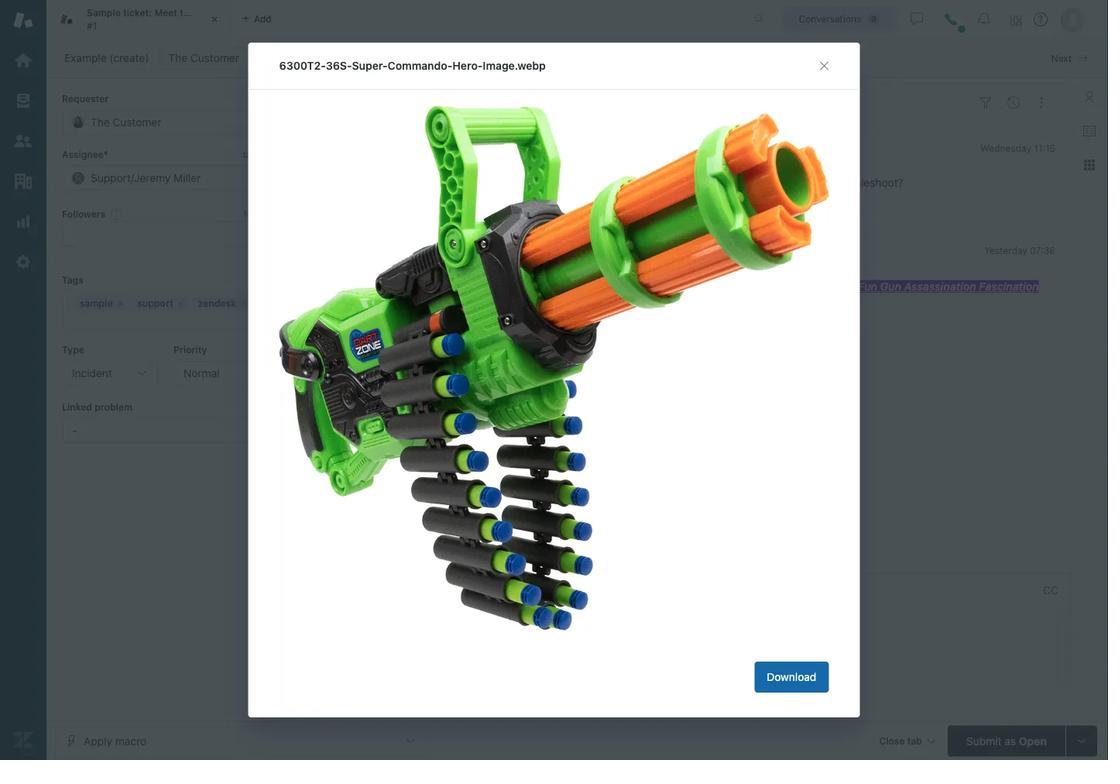 Task type: locate. For each thing, give the bounding box(es) containing it.
linked
[[62, 401, 92, 412]]

11:15
[[1035, 143, 1056, 153]]

the customer left edit user image
[[450, 585, 514, 595]]

problem left setting at the top of the page
[[557, 176, 599, 189]]

instructions
[[562, 294, 621, 307]]

linked problem
[[62, 401, 132, 412]]

secondary element
[[46, 43, 1109, 74]]

0 horizontal spatial i'm
[[344, 176, 359, 189]]

tags
[[62, 274, 84, 285]]

#1
[[87, 20, 97, 31]]

the customer inside secondary element
[[169, 52, 239, 64]]

0 horizontal spatial the
[[169, 52, 188, 64]]

ticket:
[[123, 7, 152, 18]]

open
[[263, 52, 287, 63], [1020, 735, 1048, 747]]

kit
[[392, 294, 406, 307]]

open inside secondary element
[[263, 52, 287, 63]]

because
[[449, 176, 492, 189]]

a
[[549, 176, 554, 189], [450, 294, 456, 307]]

yesterday 07:36
[[985, 245, 1056, 256]]

0 vertical spatial open
[[263, 52, 287, 63]]

1 horizontal spatial customer
[[470, 585, 514, 595]]

incident button
[[62, 361, 158, 386]]

0 vertical spatial can
[[749, 176, 768, 189]]

take
[[243, 149, 261, 160]]

the
[[180, 7, 195, 18], [537, 280, 553, 293], [840, 280, 856, 293], [635, 294, 651, 307]]

the right in
[[635, 294, 651, 307]]

07:36
[[1031, 245, 1056, 256]]

the up the playtime
[[369, 280, 388, 293]]

take it
[[243, 149, 270, 160]]

can right . in the right top of the page
[[605, 280, 625, 293]]

the inside sample ticket: meet the ticket #1
[[180, 7, 195, 18]]

.
[[599, 280, 602, 293]]

tab
[[46, 0, 232, 39]]

kit
[[715, 280, 727, 293]]

your up time.
[[690, 280, 712, 293]]

help
[[792, 176, 814, 189]]

1 horizontal spatial gun
[[881, 280, 902, 293]]

yesterday
[[985, 245, 1028, 256]]

Yesterday 07:36 text field
[[985, 245, 1056, 256]]

customers image
[[13, 131, 33, 151]]

0 horizontal spatial the customer
[[169, 52, 239, 64]]

conversations button
[[783, 7, 897, 31]]

gun up instructions on the top of page
[[578, 280, 599, 293]]

customer down close icon
[[191, 52, 239, 64]]

customer context image
[[1084, 91, 1097, 103]]

1 vertical spatial your
[[690, 280, 712, 293]]

follow
[[244, 208, 270, 219]]

you up in
[[627, 280, 646, 293]]

2 fun from the left
[[859, 280, 878, 293]]

ticket
[[197, 7, 223, 18]]

customer
[[191, 52, 239, 64], [470, 585, 514, 595]]

you
[[771, 176, 789, 189], [473, 280, 491, 293], [627, 280, 646, 293]]

the down sample ticket: meet the ticket #1
[[169, 52, 188, 64]]

1 vertical spatial problem
[[95, 401, 132, 412]]

you up to
[[473, 280, 491, 293]]

1 horizontal spatial you
[[627, 280, 646, 293]]

0 vertical spatial problem
[[557, 176, 599, 189]]

commando-
[[388, 59, 453, 72]]

1 vertical spatial a
[[450, 294, 456, 307]]

the right meet
[[180, 7, 195, 18]]

you left help
[[771, 176, 789, 189]]

it
[[264, 149, 270, 160]]

organizations image
[[13, 171, 33, 191]]

all
[[784, 280, 795, 293]]

0 horizontal spatial can
[[605, 280, 625, 293]]

meet
[[155, 7, 178, 18]]

webp
[[353, 393, 380, 404]]

the
[[169, 52, 188, 64], [369, 280, 388, 293], [450, 585, 467, 595]]

conversations
[[800, 14, 862, 24]]

me
[[817, 176, 832, 189]]

with
[[760, 280, 781, 293]]

edit user image
[[521, 585, 532, 595]]

0 vertical spatial the customer
[[169, 52, 239, 64]]

the left edit user image
[[450, 585, 467, 595]]

having
[[513, 176, 546, 189]]

events image
[[1008, 97, 1021, 109]]

parts
[[798, 280, 824, 293]]

1 horizontal spatial i'm
[[495, 176, 510, 189]]

product.
[[703, 176, 746, 189]]

can right product.
[[749, 176, 768, 189]]

assignee*
[[62, 149, 108, 160]]

can
[[749, 176, 768, 189], [605, 280, 625, 293]]

normal button
[[174, 361, 270, 386]]

0 vertical spatial the
[[169, 52, 188, 64]]

cc button
[[1044, 583, 1059, 597]]

of
[[827, 280, 837, 293]]

ordered
[[494, 280, 534, 293]]

jeremy miller
[[344, 244, 414, 256]]

time.
[[685, 294, 710, 307]]

your right up
[[655, 176, 677, 189]]

fun up here's a link to our assembly instructions in the mean time. link
[[556, 280, 575, 293]]

fun
[[556, 280, 575, 293], [859, 280, 878, 293]]

6300t2-36s-super-commando-hero-image.webp dialog
[[248, 43, 861, 718]]

problem
[[557, 176, 599, 189], [95, 401, 132, 412]]

as
[[1005, 735, 1017, 747]]

i'm left sending
[[344, 176, 359, 189]]

1 horizontal spatial fun
[[859, 280, 878, 293]]

0 horizontal spatial your
[[655, 176, 677, 189]]

a left link
[[450, 294, 456, 307]]

a right the having
[[549, 176, 554, 189]]

0 horizontal spatial open
[[263, 52, 287, 63]]

1 horizontal spatial the
[[369, 280, 388, 293]]

hey,
[[344, 280, 366, 293]]

gun left assassination
[[881, 280, 902, 293]]

open right as
[[1020, 735, 1048, 747]]

get help image
[[1035, 12, 1049, 26]]

customer inside secondary element
[[191, 52, 239, 64]]

open left 36s-
[[263, 52, 287, 63]]

the customer
[[169, 52, 239, 64], [450, 585, 514, 595]]

2 gun from the left
[[881, 280, 902, 293]]

submit
[[967, 735, 1003, 747]]

troubleshoot?
[[835, 176, 904, 189]]

? here's a link to our assembly instructions in the mean time.
[[406, 294, 710, 307]]

admin image
[[13, 252, 33, 272]]

super-
[[352, 59, 388, 72]]

customer left edit user image
[[470, 585, 514, 595]]

0 horizontal spatial a
[[450, 294, 456, 307]]

mean
[[654, 294, 682, 307]]

fun right "of"
[[859, 280, 878, 293]]

webp link
[[346, 320, 453, 411]]

i'm left the having
[[495, 176, 510, 189]]

1 horizontal spatial your
[[690, 280, 712, 293]]

0 horizontal spatial gun
[[578, 280, 599, 293]]

i'm
[[344, 176, 359, 189], [495, 176, 510, 189]]

tabs tab list
[[46, 0, 739, 39]]

email
[[420, 176, 446, 189]]

2 vertical spatial the
[[450, 585, 467, 595]]

1 vertical spatial customer
[[470, 585, 514, 595]]

our
[[492, 294, 509, 307]]

incident
[[72, 367, 112, 380]]

1 horizontal spatial can
[[749, 176, 768, 189]]

1 horizontal spatial problem
[[557, 176, 599, 189]]

0 horizontal spatial fun
[[556, 280, 575, 293]]

0 vertical spatial customer
[[191, 52, 239, 64]]

(create)
[[110, 52, 149, 64]]

1 vertical spatial open
[[1020, 735, 1048, 747]]

2 horizontal spatial the
[[450, 585, 467, 595]]

1 horizontal spatial the customer
[[450, 585, 514, 595]]

fun gun assassination fascination playtime kit
[[344, 280, 1040, 307]]

close image
[[207, 12, 222, 27]]

1 horizontal spatial a
[[549, 176, 554, 189]]

1 vertical spatial the
[[369, 280, 388, 293]]

here's a link to our assembly instructions in the mean time. link
[[415, 294, 710, 307]]

miller
[[385, 244, 414, 256]]

0 horizontal spatial customer
[[191, 52, 239, 64]]

problem down 'incident' popup button
[[95, 401, 132, 412]]

the customer down close icon
[[169, 52, 239, 64]]

jeremy miller link
[[344, 244, 414, 256]]



Task type: vqa. For each thing, say whether or not it's contained in the screenshot.
Talk for Talk
no



Task type: describe. For each thing, give the bounding box(es) containing it.
download button
[[755, 662, 830, 693]]

normal
[[184, 367, 220, 380]]

next button
[[1043, 46, 1097, 71]]

cc
[[1044, 583, 1059, 596]]

type
[[62, 345, 84, 355]]

the customer link
[[158, 47, 249, 69]]

to
[[479, 294, 489, 307]]

the inside secondary element
[[169, 52, 188, 64]]

wednesday
[[981, 143, 1032, 153]]

0 vertical spatial your
[[655, 176, 677, 189]]

assembly
[[512, 294, 559, 307]]

came
[[730, 280, 757, 293]]

jeremy
[[344, 244, 383, 256]]

the inside conversationlabel log
[[369, 280, 388, 293]]

hey, the customer, i saw you ordered the fun gun . can you confirm your kit came with all parts of the
[[344, 280, 859, 293]]

tab containing sample ticket: meet the ticket
[[46, 0, 232, 39]]

sample
[[87, 7, 121, 18]]

main element
[[0, 0, 46, 760]]

Public reply composer text field
[[293, 606, 1053, 639]]

knowledge image
[[1084, 125, 1097, 137]]

download
[[767, 671, 817, 684]]

1 vertical spatial can
[[605, 280, 625, 293]]

2 i'm from the left
[[495, 176, 510, 189]]

hero-
[[453, 59, 483, 72]]

priority
[[174, 345, 207, 355]]

problem inside conversationlabel log
[[557, 176, 599, 189]]

take it button
[[243, 147, 270, 163]]

zendesk products image
[[1011, 15, 1022, 26]]

1 fun from the left
[[556, 280, 575, 293]]

open link
[[249, 47, 360, 69]]

i
[[445, 280, 448, 293]]

assassination
[[905, 280, 977, 293]]

example (create) button
[[54, 47, 159, 69]]

example (create)
[[64, 52, 149, 64]]

playtime
[[344, 294, 389, 307]]

wednesday 11:15
[[981, 143, 1056, 153]]

submit as open
[[967, 735, 1048, 747]]

here's
[[415, 294, 447, 307]]

0 vertical spatial a
[[549, 176, 554, 189]]

conversationlabel log
[[285, 127, 1072, 573]]

1 gun from the left
[[578, 280, 599, 293]]

confirm
[[648, 280, 687, 293]]

zendesk image
[[13, 730, 33, 750]]

customer,
[[391, 280, 442, 293]]

reporting image
[[13, 212, 33, 232]]

0 horizontal spatial you
[[473, 280, 491, 293]]

6300t2-
[[279, 59, 326, 72]]

6300t2-36s-super-commando-hero-image.webp
[[279, 59, 546, 72]]

6300t2 36s super commando hero image.webp image
[[279, 105, 830, 631]]

2 horizontal spatial you
[[771, 176, 789, 189]]

apps image
[[1084, 159, 1097, 171]]

next
[[1052, 53, 1073, 64]]

an
[[405, 176, 417, 189]]

setting
[[602, 176, 636, 189]]

image.webp
[[483, 59, 546, 72]]

up
[[639, 176, 652, 189]]

1 vertical spatial the customer
[[450, 585, 514, 595]]

example
[[64, 52, 107, 64]]

0 horizontal spatial problem
[[95, 401, 132, 412]]

sample ticket: meet the ticket #1
[[87, 7, 223, 31]]

1 horizontal spatial open
[[1020, 735, 1048, 747]]

follow button
[[244, 207, 270, 221]]

36s-
[[326, 59, 352, 72]]

draft mode image
[[302, 697, 315, 710]]

fascination
[[980, 280, 1040, 293]]

Subject field
[[298, 86, 969, 105]]

fun inside fun gun assassination fascination playtime kit
[[859, 280, 878, 293]]

in
[[624, 294, 632, 307]]

zendesk support image
[[13, 10, 33, 30]]

saw
[[451, 280, 470, 293]]

get started image
[[13, 50, 33, 71]]

sending
[[362, 176, 402, 189]]

close modal image
[[819, 60, 831, 72]]

i'm sending an email because i'm having a problem setting up your new product. can you help me troubleshoot?
[[344, 176, 904, 189]]

1 i'm from the left
[[344, 176, 359, 189]]

Wednesday 11:15 text field
[[981, 143, 1056, 153]]

views image
[[13, 91, 33, 111]]

the right "of"
[[840, 280, 856, 293]]

gun inside fun gun assassination fascination playtime kit
[[881, 280, 902, 293]]

?
[[406, 294, 412, 307]]

the up assembly
[[537, 280, 553, 293]]

link
[[459, 294, 476, 307]]



